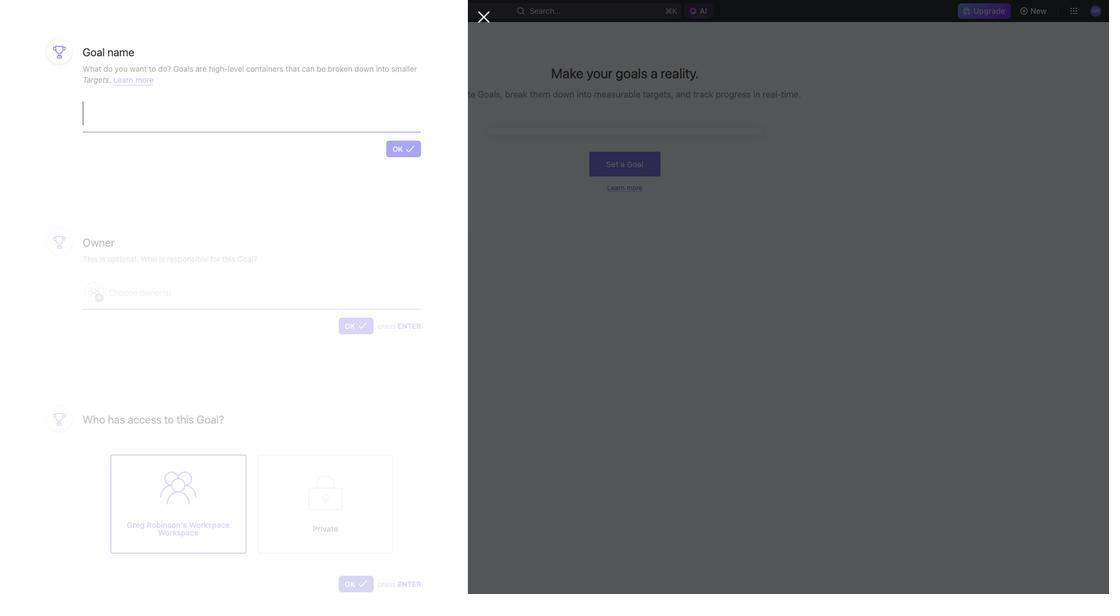 Task type: vqa. For each thing, say whether or not it's contained in the screenshot.
Search tasks... "Text Field"
no



Task type: describe. For each thing, give the bounding box(es) containing it.
more inside goal name what do you want to do? goals are high-level containers that can be broken down into smaller targets . learn more
[[136, 75, 154, 84]]

learn inside goal name what do you want to do? goals are high-level containers that can be broken down into smaller targets . learn more
[[113, 75, 133, 84]]

ok button for who has access to this goal?
[[339, 576, 374, 593]]

goals
[[173, 64, 194, 73]]

and
[[676, 89, 691, 99]]

want
[[130, 64, 147, 73]]

goals,
[[478, 89, 503, 99]]

press for who has access to this goal?
[[378, 580, 396, 589]]

0 vertical spatial ok
[[393, 145, 403, 154]]

time.
[[782, 89, 802, 99]]

workspace right robinson's
[[189, 521, 230, 530]]

1 horizontal spatial learn more link
[[608, 184, 643, 192]]

can
[[302, 64, 315, 73]]

press enter for who has access to this goal?
[[378, 580, 421, 589]]

greg robinson's workspace workspace
[[127, 521, 230, 538]]

search...
[[530, 6, 561, 15]]

targets
[[83, 75, 109, 84]]

track
[[694, 89, 714, 99]]

make
[[551, 65, 584, 81]]

set a goal
[[607, 160, 644, 169]]

who
[[83, 413, 105, 426]]

has
[[108, 413, 125, 426]]

goal inside goal name what do you want to do? goals are high-level containers that can be broken down into smaller targets . learn more
[[83, 46, 105, 59]]

level
[[228, 64, 244, 73]]

⌘k
[[665, 6, 678, 15]]

enter for who has access to this goal?
[[398, 580, 421, 589]]

down inside goal name what do you want to do? goals are high-level containers that can be broken down into smaller targets . learn more
[[355, 64, 374, 73]]

1 horizontal spatial learn
[[608, 184, 625, 192]]

choose owner(s)
[[109, 288, 172, 298]]

home
[[27, 57, 48, 67]]

are
[[196, 64, 207, 73]]

team space link
[[27, 230, 134, 247]]

what
[[83, 64, 101, 73]]

1 vertical spatial down
[[553, 89, 575, 99]]

enter for owner
[[398, 322, 421, 331]]

them
[[530, 89, 551, 99]]

be
[[317, 64, 326, 73]]

private
[[313, 524, 338, 534]]

learn more
[[608, 184, 643, 192]]

targets,
[[643, 89, 674, 99]]

do
[[104, 64, 113, 73]]

goal?
[[197, 413, 224, 426]]

choose
[[109, 288, 138, 298]]



Task type: locate. For each thing, give the bounding box(es) containing it.
1 horizontal spatial down
[[553, 89, 575, 99]]

0 vertical spatial enter
[[398, 322, 421, 331]]

0 horizontal spatial learn
[[113, 75, 133, 84]]

access
[[128, 413, 162, 426]]

0 horizontal spatial goal
[[83, 46, 105, 59]]

2 vertical spatial ok button
[[339, 576, 374, 593]]

owner(s)
[[140, 288, 172, 298]]

more down set a goal
[[627, 184, 643, 192]]

1 vertical spatial a
[[621, 160, 625, 169]]

more
[[136, 75, 154, 84], [627, 184, 643, 192]]

to left this
[[164, 413, 174, 426]]

a right set on the top right of the page
[[621, 160, 625, 169]]

1 press from the top
[[378, 322, 396, 331]]

goal
[[83, 46, 105, 59], [627, 160, 644, 169]]

0 horizontal spatial down
[[355, 64, 374, 73]]

measurable
[[594, 89, 641, 99]]

1 vertical spatial learn more link
[[608, 184, 643, 192]]

learn down set on the top right of the page
[[608, 184, 625, 192]]

learn down you
[[113, 75, 133, 84]]

team
[[27, 234, 46, 243]]

1 vertical spatial enter
[[398, 580, 421, 589]]

goal up what
[[83, 46, 105, 59]]

containers
[[246, 64, 284, 73]]

1 vertical spatial learn
[[608, 184, 625, 192]]

0 vertical spatial a
[[651, 65, 658, 81]]

space
[[48, 234, 70, 243]]

real-
[[763, 89, 782, 99]]

0 vertical spatial into
[[376, 64, 390, 73]]

1 vertical spatial press
[[378, 580, 396, 589]]

press enter for owner
[[378, 322, 421, 331]]

0 vertical spatial ok button
[[387, 141, 421, 157]]

enter
[[398, 322, 421, 331], [398, 580, 421, 589]]

create goals, break them down into measurable targets, and track progress in real-time.
[[449, 89, 802, 99]]

none text field inside dialog
[[83, 102, 421, 132]]

down
[[355, 64, 374, 73], [553, 89, 575, 99]]

new button
[[1016, 2, 1054, 20]]

0 vertical spatial press enter
[[378, 322, 421, 331]]

break
[[505, 89, 528, 99]]

home link
[[4, 54, 136, 71]]

into inside goal name what do you want to do? goals are high-level containers that can be broken down into smaller targets . learn more
[[376, 64, 390, 73]]

into down your
[[577, 89, 592, 99]]

1 horizontal spatial a
[[651, 65, 658, 81]]

learn more link inside dialog
[[113, 75, 154, 85]]

workspace
[[189, 521, 230, 530], [158, 528, 199, 538]]

press for owner
[[378, 322, 396, 331]]

2 press enter from the top
[[378, 580, 421, 589]]

press
[[378, 322, 396, 331], [378, 580, 396, 589]]

owner
[[83, 236, 115, 249]]

goal name what do you want to do? goals are high-level containers that can be broken down into smaller targets . learn more
[[83, 46, 417, 84]]

you
[[115, 64, 128, 73]]

.
[[109, 75, 111, 84]]

ok for who has access to this goal?
[[345, 580, 355, 589]]

1 vertical spatial to
[[164, 413, 174, 426]]

learn more link down 'want'
[[113, 75, 154, 85]]

0 vertical spatial learn more link
[[113, 75, 154, 85]]

0 horizontal spatial learn more link
[[113, 75, 154, 85]]

in
[[754, 89, 761, 99]]

1 vertical spatial more
[[627, 184, 643, 192]]

into left smaller
[[376, 64, 390, 73]]

a
[[651, 65, 658, 81], [621, 160, 625, 169]]

this
[[177, 413, 194, 426]]

name
[[108, 46, 134, 59]]

0 vertical spatial more
[[136, 75, 154, 84]]

down right broken
[[355, 64, 374, 73]]

1 vertical spatial goal
[[627, 160, 644, 169]]

1 press enter from the top
[[378, 322, 421, 331]]

workspace right greg
[[158, 528, 199, 538]]

learn more link
[[113, 75, 154, 85], [608, 184, 643, 192]]

that
[[286, 64, 300, 73]]

new
[[1031, 6, 1047, 15]]

0 horizontal spatial into
[[376, 64, 390, 73]]

to
[[149, 64, 156, 73], [164, 413, 174, 426]]

who has access to this goal?
[[83, 413, 224, 426]]

2 press from the top
[[378, 580, 396, 589]]

0 vertical spatial goal
[[83, 46, 105, 59]]

1 vertical spatial press enter
[[378, 580, 421, 589]]

0 vertical spatial learn
[[113, 75, 133, 84]]

goal right set on the top right of the page
[[627, 160, 644, 169]]

progress
[[716, 89, 752, 99]]

None text field
[[83, 102, 421, 132]]

1 vertical spatial ok button
[[339, 318, 374, 334]]

set
[[607, 160, 619, 169]]

high-
[[209, 64, 228, 73]]

down down 'make'
[[553, 89, 575, 99]]

goals
[[616, 65, 648, 81]]

your
[[587, 65, 613, 81]]

ok button for owner
[[339, 318, 374, 334]]

broken
[[328, 64, 353, 73]]

0 vertical spatial down
[[355, 64, 374, 73]]

reality.
[[661, 65, 699, 81]]

do?
[[158, 64, 171, 73]]

1 horizontal spatial goal
[[627, 160, 644, 169]]

greg
[[127, 521, 145, 530]]

ok
[[393, 145, 403, 154], [345, 322, 355, 331], [345, 580, 355, 589]]

1 horizontal spatial more
[[627, 184, 643, 192]]

learn
[[113, 75, 133, 84], [608, 184, 625, 192]]

into
[[376, 64, 390, 73], [577, 89, 592, 99]]

ok button
[[387, 141, 421, 157], [339, 318, 374, 334], [339, 576, 374, 593]]

1 vertical spatial ok
[[345, 322, 355, 331]]

1 horizontal spatial to
[[164, 413, 174, 426]]

2 vertical spatial ok
[[345, 580, 355, 589]]

a up targets,
[[651, 65, 658, 81]]

0 horizontal spatial more
[[136, 75, 154, 84]]

1 enter from the top
[[398, 322, 421, 331]]

0 horizontal spatial a
[[621, 160, 625, 169]]

create
[[449, 89, 476, 99]]

more down 'want'
[[136, 75, 154, 84]]

to inside goal name what do you want to do? goals are high-level containers that can be broken down into smaller targets . learn more
[[149, 64, 156, 73]]

ok for owner
[[345, 322, 355, 331]]

0 horizontal spatial to
[[149, 64, 156, 73]]

learn more link down set a goal
[[608, 184, 643, 192]]

press enter
[[378, 322, 421, 331], [378, 580, 421, 589]]

1 horizontal spatial into
[[577, 89, 592, 99]]

1 vertical spatial into
[[577, 89, 592, 99]]

2 enter from the top
[[398, 580, 421, 589]]

upgrade link
[[959, 3, 1011, 19]]

0 vertical spatial to
[[149, 64, 156, 73]]

make your goals a reality.
[[551, 65, 699, 81]]

team space
[[27, 234, 70, 243]]

smaller
[[392, 64, 417, 73]]

upgrade
[[974, 6, 1006, 15]]

0 vertical spatial press
[[378, 322, 396, 331]]

dialog
[[0, 0, 490, 595]]

dialog containing goal name
[[0, 0, 490, 595]]

to left the do?
[[149, 64, 156, 73]]

robinson's
[[147, 521, 187, 530]]

sidebar navigation
[[0, 22, 141, 595]]



